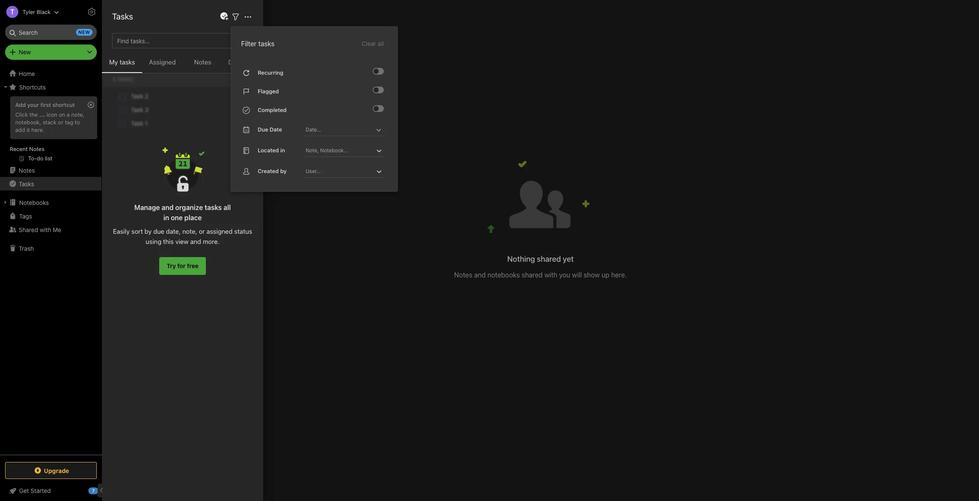 Task type: vqa. For each thing, say whether or not it's contained in the screenshot.


Task type: locate. For each thing, give the bounding box(es) containing it.
first
[[40, 102, 51, 108]]

1 vertical spatial here.
[[612, 271, 627, 279]]

0 horizontal spatial tasks
[[19, 180, 34, 188]]

1 horizontal spatial note,
[[182, 228, 197, 235]]

will
[[572, 271, 582, 279]]

 Date picker field
[[304, 124, 393, 136]]

1 horizontal spatial shared
[[115, 12, 141, 22]]

0 horizontal spatial due
[[228, 58, 240, 66]]

2 horizontal spatial tasks
[[258, 40, 275, 47]]

shared with me
[[115, 12, 173, 22], [19, 226, 61, 233]]

notes and notebooks shared with you will show up here.
[[454, 271, 627, 279]]

started
[[31, 488, 51, 495]]

1 vertical spatial in
[[163, 214, 169, 222]]

tasks inside manage and organize tasks all in one place
[[205, 204, 222, 212]]

me down tags button
[[53, 226, 61, 233]]

Find tasks… text field
[[114, 34, 234, 48]]

0 vertical spatial or
[[58, 119, 63, 126]]

filter
[[241, 40, 257, 47]]

1 horizontal spatial or
[[199, 228, 205, 235]]

notes
[[194, 58, 211, 66], [29, 146, 44, 153], [19, 167, 35, 174], [454, 271, 473, 279]]

with
[[143, 12, 159, 22], [40, 226, 51, 233], [545, 271, 558, 279]]

using
[[146, 238, 161, 246]]

0 vertical spatial and
[[162, 204, 174, 212]]

1 vertical spatial tasks
[[19, 180, 34, 188]]

shared inside shared with me link
[[19, 226, 38, 233]]

easily
[[113, 228, 130, 235]]

all right clear
[[378, 40, 384, 47]]

here. right it
[[31, 127, 44, 133]]

tasks up notebooks
[[19, 180, 34, 188]]

notes down find tasks… text box
[[194, 58, 211, 66]]

assigned
[[149, 58, 176, 66]]

or inside icon on a note, notebook, stack or tag to add it here.
[[58, 119, 63, 126]]

due
[[153, 228, 164, 235]]

0 vertical spatial me
[[161, 12, 173, 22]]

1 vertical spatial and
[[190, 238, 201, 246]]

with down tags button
[[40, 226, 51, 233]]

flagged
[[258, 88, 279, 95]]

all up assigned
[[224, 204, 231, 212]]

1 vertical spatial all
[[224, 204, 231, 212]]

0 horizontal spatial with
[[40, 226, 51, 233]]

shared with me element
[[102, 0, 980, 502]]

due
[[228, 58, 240, 66], [258, 126, 268, 133]]

due inside button
[[228, 58, 240, 66]]

tasks right settings image
[[112, 11, 133, 21]]

0 horizontal spatial tasks
[[120, 58, 135, 66]]

on
[[59, 111, 65, 118]]

0 horizontal spatial shared
[[19, 226, 38, 233]]

easily sort by due date, note, or assigned status using this view and more.
[[113, 228, 252, 246]]

tasks for my tasks
[[120, 58, 135, 66]]

0 horizontal spatial note,
[[71, 111, 84, 118]]

1 horizontal spatial shared with me
[[115, 12, 173, 22]]

1 horizontal spatial by
[[280, 168, 287, 175]]

group
[[0, 94, 102, 167]]

created by
[[258, 168, 287, 175]]

2 horizontal spatial and
[[474, 271, 486, 279]]

filter tasks image
[[231, 12, 241, 22]]

clear all
[[362, 40, 384, 47]]

shared down the tags
[[19, 226, 38, 233]]

1 vertical spatial shared
[[19, 226, 38, 233]]

all inside manage and organize tasks all in one place
[[224, 204, 231, 212]]

it
[[27, 127, 30, 133]]

0 vertical spatial tasks
[[258, 40, 275, 47]]

2 vertical spatial and
[[474, 271, 486, 279]]

2 horizontal spatial with
[[545, 271, 558, 279]]

1 vertical spatial by
[[145, 228, 152, 235]]

tasks
[[258, 40, 275, 47], [120, 58, 135, 66], [205, 204, 222, 212]]

...
[[39, 111, 45, 118]]

my tasks
[[109, 58, 135, 66]]

or for tag
[[58, 119, 63, 126]]

here.
[[31, 127, 44, 133], [612, 271, 627, 279]]

here. right up
[[612, 271, 627, 279]]

due left "dates"
[[228, 58, 240, 66]]

manage and organize tasks all in one place
[[134, 204, 231, 222]]

and for notes
[[474, 271, 486, 279]]

note, up view
[[182, 228, 197, 235]]

notes inside group
[[29, 146, 44, 153]]

notes left notebooks
[[454, 271, 473, 279]]

0 horizontal spatial shared with me
[[19, 226, 61, 233]]

note, up to at the left
[[71, 111, 84, 118]]

note,
[[71, 111, 84, 118], [182, 228, 197, 235]]

shared inside shared with me element
[[115, 12, 141, 22]]

1 vertical spatial due
[[258, 126, 268, 133]]

home link
[[0, 67, 102, 80]]

created
[[258, 168, 279, 175]]

or up more.
[[199, 228, 205, 235]]

due left date
[[258, 126, 268, 133]]

1 horizontal spatial due
[[258, 126, 268, 133]]

the
[[29, 111, 38, 118]]

and inside shared with me element
[[474, 271, 486, 279]]

notes down recent notes
[[19, 167, 35, 174]]

up
[[602, 271, 610, 279]]

by right created
[[280, 168, 287, 175]]

0 vertical spatial shared
[[115, 12, 141, 22]]

tasks inside button
[[19, 180, 34, 188]]

1 horizontal spatial me
[[161, 12, 173, 22]]

dates
[[242, 58, 258, 66]]

you
[[559, 271, 571, 279]]

my tasks button
[[102, 57, 142, 73]]

add
[[15, 127, 25, 133]]

shared up the notes and notebooks shared with you will show up here.
[[537, 255, 561, 264]]

black
[[37, 8, 51, 15]]

and inside easily sort by due date, note, or assigned status using this view and more.
[[190, 238, 201, 246]]

shared with me up find tasks… text box
[[115, 12, 173, 22]]

1 horizontal spatial here.
[[612, 271, 627, 279]]

tasks inside button
[[120, 58, 135, 66]]

shared down nothing shared yet
[[522, 271, 543, 279]]

tree
[[0, 67, 102, 455]]

1 vertical spatial shared
[[522, 271, 543, 279]]

1 vertical spatial shared with me
[[19, 226, 61, 233]]

1 horizontal spatial tasks
[[205, 204, 222, 212]]

and right view
[[190, 238, 201, 246]]

1 vertical spatial with
[[40, 226, 51, 233]]

0 horizontal spatial all
[[224, 204, 231, 212]]

0 vertical spatial by
[[280, 168, 287, 175]]

with left you
[[545, 271, 558, 279]]

recurring image
[[374, 69, 379, 74]]

new
[[78, 29, 90, 35]]

more.
[[203, 238, 220, 246]]

with up find tasks… text box
[[143, 12, 159, 22]]

and
[[162, 204, 174, 212], [190, 238, 201, 246], [474, 271, 486, 279]]

in inside manage and organize tasks all in one place
[[163, 214, 169, 222]]

Search text field
[[11, 25, 91, 40]]

1 vertical spatial or
[[199, 228, 205, 235]]

and up one
[[162, 204, 174, 212]]

Filter tasks field
[[231, 11, 241, 22]]

2 vertical spatial tasks
[[205, 204, 222, 212]]

1 horizontal spatial tasks
[[112, 11, 133, 21]]

expand notebooks image
[[2, 199, 9, 206]]

in left one
[[163, 214, 169, 222]]

0 vertical spatial tasks
[[112, 11, 133, 21]]

or inside easily sort by due date, note, or assigned status using this view and more.
[[199, 228, 205, 235]]

0 vertical spatial in
[[281, 147, 285, 154]]

0 vertical spatial all
[[378, 40, 384, 47]]

group containing add your first shortcut
[[0, 94, 102, 167]]

notebook…
[[320, 147, 348, 154]]

recurring
[[258, 69, 284, 76]]

0 horizontal spatial in
[[163, 214, 169, 222]]

0 vertical spatial shared with me
[[115, 12, 173, 22]]

shared with me down tags button
[[19, 226, 61, 233]]

notes right 'recent'
[[29, 146, 44, 153]]

user…
[[306, 168, 321, 174]]

show
[[584, 271, 600, 279]]

with inside tree
[[40, 226, 51, 233]]

add
[[15, 102, 26, 108]]

shared
[[115, 12, 141, 22], [19, 226, 38, 233]]

Located in field
[[304, 145, 393, 157]]

tree containing home
[[0, 67, 102, 455]]

0 vertical spatial with
[[143, 12, 159, 22]]

me
[[161, 12, 173, 22], [53, 226, 61, 233]]

assigned button
[[142, 57, 183, 73]]

or down on
[[58, 119, 63, 126]]

shared right settings image
[[115, 12, 141, 22]]

1 horizontal spatial and
[[190, 238, 201, 246]]

Help and Learning task checklist field
[[0, 485, 102, 498]]

0 horizontal spatial or
[[58, 119, 63, 126]]

by
[[280, 168, 287, 175], [145, 228, 152, 235]]

tasks right my at the left top of page
[[120, 58, 135, 66]]

0 vertical spatial note,
[[71, 111, 84, 118]]

1 horizontal spatial all
[[378, 40, 384, 47]]

all
[[378, 40, 384, 47], [224, 204, 231, 212]]

0 vertical spatial shared
[[537, 255, 561, 264]]

More actions and view options field
[[241, 11, 253, 22]]

0 horizontal spatial by
[[145, 228, 152, 235]]

1 vertical spatial note,
[[182, 228, 197, 235]]

1 vertical spatial me
[[53, 226, 61, 233]]

1 vertical spatial tasks
[[120, 58, 135, 66]]

tasks
[[112, 11, 133, 21], [19, 180, 34, 188]]

0 horizontal spatial here.
[[31, 127, 44, 133]]

0 horizontal spatial and
[[162, 204, 174, 212]]

in right located
[[281, 147, 285, 154]]

tasks right filter
[[258, 40, 275, 47]]

and left notebooks
[[474, 271, 486, 279]]

0 vertical spatial here.
[[31, 127, 44, 133]]

due dates
[[228, 58, 258, 66]]

and inside manage and organize tasks all in one place
[[162, 204, 174, 212]]

settings image
[[87, 7, 97, 17]]

by left due in the left of the page
[[145, 228, 152, 235]]

me up find tasks… text box
[[161, 12, 173, 22]]

tasks right organize
[[205, 204, 222, 212]]

0 vertical spatial due
[[228, 58, 240, 66]]



Task type: describe. For each thing, give the bounding box(es) containing it.
completed image
[[374, 106, 379, 111]]

try for free button
[[160, 257, 206, 275]]

for
[[177, 263, 186, 270]]

icon on a note, notebook, stack or tag to add it here.
[[15, 111, 84, 133]]

notebook,
[[15, 119, 41, 126]]

note, inside easily sort by due date, note, or assigned status using this view and more.
[[182, 228, 197, 235]]

trash link
[[0, 242, 102, 255]]

manage
[[134, 204, 160, 212]]

try for free
[[167, 263, 199, 270]]

recent notes
[[10, 146, 44, 153]]

notes inside "button"
[[194, 58, 211, 66]]

yet
[[563, 255, 574, 264]]

icon
[[46, 111, 57, 118]]

2 vertical spatial with
[[545, 271, 558, 279]]

Created by field
[[304, 165, 393, 178]]

click to collapse image
[[99, 486, 105, 496]]

completed
[[258, 107, 287, 113]]

shared with me link
[[0, 223, 102, 237]]

date,
[[166, 228, 181, 235]]

located in
[[258, 147, 285, 154]]

trash
[[19, 245, 34, 252]]

Account field
[[0, 3, 59, 20]]

1 horizontal spatial in
[[281, 147, 285, 154]]

new button
[[5, 45, 97, 60]]

this
[[163, 238, 174, 246]]

tag
[[65, 119, 73, 126]]

filter tasks
[[241, 40, 275, 47]]

note, notebook…
[[306, 147, 348, 154]]

stack
[[43, 119, 57, 126]]

your
[[27, 102, 39, 108]]

notebooks link
[[0, 196, 102, 209]]

due for due dates
[[228, 58, 240, 66]]

note, inside icon on a note, notebook, stack or tag to add it here.
[[71, 111, 84, 118]]

notebooks
[[488, 271, 520, 279]]

0 horizontal spatial me
[[53, 226, 61, 233]]

tags
[[19, 213, 32, 220]]

or for assigned
[[199, 228, 205, 235]]

tasks for filter tasks
[[258, 40, 275, 47]]

tags button
[[0, 209, 102, 223]]

notebooks
[[19, 199, 49, 206]]

a
[[67, 111, 70, 118]]

shortcuts
[[19, 83, 46, 91]]

place
[[184, 214, 202, 222]]

add your first shortcut
[[15, 102, 75, 108]]

date…
[[306, 126, 321, 133]]

get started
[[19, 488, 51, 495]]

view
[[175, 238, 189, 246]]

organize
[[175, 204, 203, 212]]

new task image
[[219, 11, 229, 22]]

nothing
[[508, 255, 535, 264]]

status
[[234, 228, 252, 235]]

tyler
[[23, 8, 35, 15]]

and for manage
[[162, 204, 174, 212]]

notes inside shared with me element
[[454, 271, 473, 279]]

notes link
[[0, 164, 102, 177]]

due date
[[258, 126, 282, 133]]

1 horizontal spatial with
[[143, 12, 159, 22]]

to
[[75, 119, 80, 126]]

flagged image
[[374, 87, 379, 92]]

tyler black
[[23, 8, 51, 15]]

click
[[15, 111, 28, 118]]

clear all button
[[361, 38, 385, 49]]

free
[[187, 263, 199, 270]]

7
[[92, 489, 95, 494]]

shortcuts button
[[0, 80, 102, 94]]

tasks button
[[0, 177, 102, 191]]

notes button
[[183, 57, 223, 73]]

recent
[[10, 146, 28, 153]]

clear
[[362, 40, 376, 47]]

one
[[171, 214, 183, 222]]

home
[[19, 70, 35, 77]]

get
[[19, 488, 29, 495]]

assigned
[[207, 228, 233, 235]]

nothing shared yet
[[508, 255, 574, 264]]

located
[[258, 147, 279, 154]]

more actions and view options image
[[243, 12, 253, 22]]

by inside easily sort by due date, note, or assigned status using this view and more.
[[145, 228, 152, 235]]

all inside button
[[378, 40, 384, 47]]

due for due date
[[258, 126, 268, 133]]

note,
[[306, 147, 319, 154]]

due dates button
[[223, 57, 263, 73]]

new search field
[[11, 25, 93, 40]]

here. inside shared with me element
[[612, 271, 627, 279]]

upgrade button
[[5, 463, 97, 480]]

click the ...
[[15, 111, 45, 118]]

sort
[[131, 228, 143, 235]]

shortcut
[[53, 102, 75, 108]]

new
[[19, 48, 31, 56]]

upgrade
[[44, 468, 69, 475]]

my
[[109, 58, 118, 66]]

date
[[270, 126, 282, 133]]

here. inside icon on a note, notebook, stack or tag to add it here.
[[31, 127, 44, 133]]

try
[[167, 263, 176, 270]]



